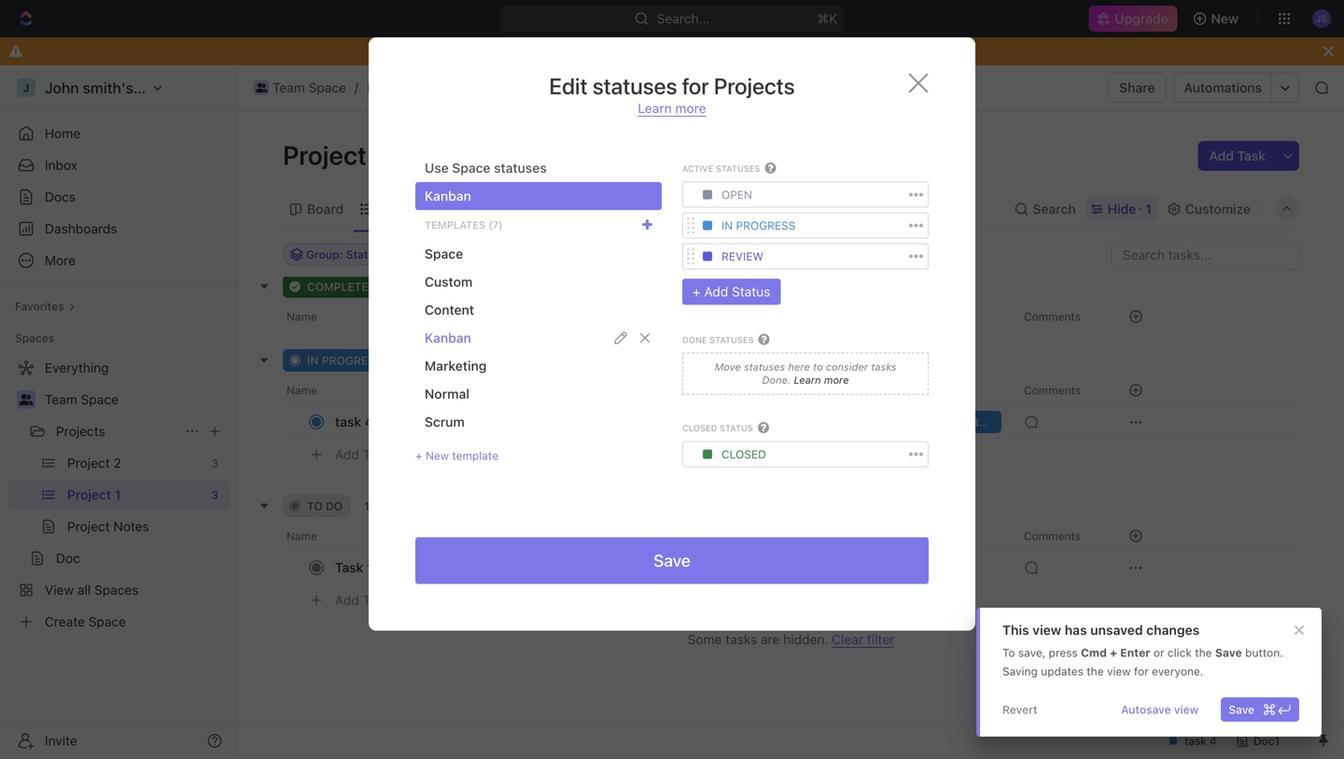 Task type: describe. For each thing, give the bounding box(es) containing it.
+ inside this view has unsaved changes to save, press cmd + enter or click the save button. saving updates the view for everyone.
[[1111, 646, 1118, 659]]

‎task
[[335, 560, 364, 575]]

assignees button
[[717, 243, 804, 266]]

clear filter
[[832, 632, 895, 647]]

in
[[307, 354, 319, 367]]

new button
[[1186, 4, 1251, 34]]

cmd
[[1082, 646, 1108, 659]]

add task up customize at the right
[[1210, 148, 1267, 163]]

home
[[45, 126, 81, 141]]

status
[[732, 284, 771, 299]]

move statuses here to consider tasks done.
[[715, 361, 897, 386]]

to
[[1003, 646, 1016, 659]]

1 kanban from the top
[[425, 188, 471, 204]]

templates
[[425, 219, 486, 231]]

in progress
[[307, 354, 383, 367]]

marketing
[[425, 358, 487, 374]]

1 horizontal spatial team
[[273, 80, 305, 95]]

upgrade
[[1116, 11, 1169, 26]]

save,
[[1019, 646, 1046, 659]]

task
[[335, 414, 362, 430]]

closed status
[[683, 424, 754, 434]]

assignees
[[740, 248, 795, 261]]

add inside edit statuses for projects 'dialog'
[[705, 284, 729, 299]]

add up content
[[448, 280, 470, 293]]

4
[[365, 414, 373, 430]]

changes
[[1147, 623, 1200, 638]]

search button
[[1009, 196, 1082, 222]]

project
[[283, 140, 367, 170]]

normal
[[425, 386, 470, 402]]

closed for closed
[[722, 448, 767, 461]]

open
[[722, 188, 753, 201]]

1 vertical spatial to
[[307, 500, 323, 513]]

do
[[326, 500, 343, 513]]

use space statuses
[[425, 160, 547, 176]]

new inside button
[[1212, 11, 1239, 26]]

scrum
[[425, 414, 465, 430]]

0 vertical spatial team space
[[273, 80, 346, 95]]

here
[[789, 361, 811, 373]]

enter
[[1121, 646, 1151, 659]]

statuses up gantt link
[[494, 160, 547, 176]]

save inside edit statuses for projects 'dialog'
[[654, 551, 691, 571]]

1 horizontal spatial save button
[[1222, 698, 1300, 722]]

+ add status
[[693, 284, 771, 299]]

0 vertical spatial team space link
[[249, 77, 351, 99]]

1 for project 1
[[373, 140, 385, 170]]

task down 4
[[363, 447, 390, 462]]

dashboards
[[45, 221, 117, 236]]

templates (7)
[[425, 219, 503, 231]]

unsaved
[[1091, 623, 1144, 638]]

search
[[1033, 201, 1077, 217]]

add task button down ‎task 1
[[327, 589, 398, 612]]

review
[[722, 250, 764, 263]]

1 vertical spatial learn more link
[[791, 374, 850, 386]]

automations
[[1185, 80, 1263, 95]]

calendar
[[435, 201, 491, 217]]

press
[[1049, 646, 1078, 659]]

task down complete
[[363, 301, 390, 317]]

to inside move statuses here to consider tasks done.
[[814, 361, 823, 373]]

task up task 4 "link"
[[486, 354, 510, 367]]

0 vertical spatial the
[[1196, 646, 1213, 659]]

to do
[[307, 500, 343, 513]]

task 4 link
[[331, 409, 606, 436]]

table
[[594, 201, 628, 217]]

clear filter link
[[832, 632, 895, 648]]

statuses for move
[[744, 361, 786, 373]]

spaces
[[15, 332, 55, 345]]

board link
[[304, 196, 344, 222]]

edit
[[550, 73, 588, 99]]

consider
[[826, 361, 869, 373]]

active statuses
[[683, 164, 761, 174]]

this
[[1003, 623, 1030, 638]]

updates
[[1042, 665, 1084, 678]]

edit statuses for projects learn more
[[550, 73, 795, 116]]

(7)
[[489, 219, 503, 231]]

add up normal
[[461, 354, 483, 367]]

add down complete
[[335, 301, 359, 317]]

this view has unsaved changes to save, press cmd + enter or click the save button. saving updates the view for everyone.
[[1003, 623, 1284, 678]]

share
[[1120, 80, 1156, 95]]

autosave
[[1122, 703, 1172, 716]]

view for this
[[1033, 623, 1062, 638]]

content
[[425, 302, 475, 318]]

projects link
[[56, 417, 177, 446]]

closed for closed status
[[683, 424, 718, 434]]

dashboards link
[[7, 214, 230, 244]]

tasks
[[872, 361, 897, 373]]

‎task 1
[[335, 560, 373, 575]]

add up customize at the right
[[1210, 148, 1235, 163]]

space left /
[[309, 80, 346, 95]]

search...
[[657, 11, 710, 26]]

more inside edit statuses for projects learn more
[[676, 100, 707, 116]]

share button
[[1109, 73, 1167, 103]]

done.
[[763, 374, 791, 386]]

1 right do
[[364, 500, 370, 513]]

invite
[[45, 733, 77, 749]]

learn more
[[791, 374, 850, 386]]

inbox link
[[7, 150, 230, 180]]

team space inside tree
[[45, 392, 118, 407]]

autosave view
[[1122, 703, 1199, 716]]

home link
[[7, 119, 230, 149]]

add task down 4
[[335, 447, 390, 462]]

statuses for active
[[716, 164, 761, 174]]

1 horizontal spatial user group image
[[256, 83, 267, 92]]

automations button
[[1175, 74, 1272, 102]]

autosave view button
[[1114, 698, 1207, 722]]

task down ‎task 1
[[363, 593, 390, 608]]

progress
[[322, 354, 383, 367]]

favorites
[[15, 300, 64, 313]]

‎task 1 link
[[331, 554, 606, 581]]



Task type: locate. For each thing, give the bounding box(es) containing it.
kanban down content
[[425, 330, 471, 346]]

2 vertical spatial view
[[1175, 703, 1199, 716]]

add task down ‎task 1
[[335, 593, 390, 608]]

0 vertical spatial learn
[[638, 100, 672, 116]]

closed down status
[[722, 448, 767, 461]]

revert
[[1003, 703, 1038, 716]]

0 vertical spatial save
[[654, 551, 691, 571]]

add task button
[[1199, 141, 1278, 171], [426, 276, 505, 298], [327, 298, 398, 320], [439, 349, 518, 372], [327, 444, 398, 466], [327, 589, 398, 612]]

1 dropdown menu image from the top
[[703, 190, 713, 199]]

1 horizontal spatial learn more link
[[791, 374, 850, 386]]

clear
[[832, 632, 864, 647]]

add down ‎task on the bottom left of page
[[335, 593, 359, 608]]

statuses for done
[[710, 335, 754, 345]]

to up learn more
[[814, 361, 823, 373]]

2 kanban from the top
[[425, 330, 471, 346]]

1 vertical spatial +
[[416, 449, 423, 462]]

2 horizontal spatial +
[[1111, 646, 1118, 659]]

space inside tree
[[81, 392, 118, 407]]

in progress
[[722, 219, 796, 232]]

add left status
[[705, 284, 729, 299]]

1 vertical spatial projects
[[56, 424, 105, 439]]

save inside this view has unsaved changes to save, press cmd + enter or click the save button. saving updates the view for everyone.
[[1216, 646, 1243, 659]]

more
[[676, 100, 707, 116], [825, 374, 850, 386]]

add task button up content
[[426, 276, 505, 298]]

dropdown menu image for in progress
[[703, 221, 713, 230]]

0 vertical spatial to
[[814, 361, 823, 373]]

active
[[683, 164, 714, 174]]

the down cmd
[[1087, 665, 1105, 678]]

task
[[1238, 148, 1267, 163], [473, 280, 498, 293], [363, 301, 390, 317], [486, 354, 510, 367], [363, 447, 390, 462], [363, 593, 390, 608]]

saving
[[1003, 665, 1038, 678]]

1 vertical spatial save
[[1216, 646, 1243, 659]]

task right 'custom' in the top of the page
[[473, 280, 498, 293]]

view inside button
[[1175, 703, 1199, 716]]

everyone.
[[1153, 665, 1204, 678]]

team space left /
[[273, 80, 346, 95]]

statuses right edit
[[593, 73, 678, 99]]

customize
[[1186, 201, 1252, 217]]

1 for hide 1
[[1146, 201, 1152, 217]]

team space
[[273, 80, 346, 95], [45, 392, 118, 407]]

to left do
[[307, 500, 323, 513]]

statuses inside edit statuses for projects learn more
[[593, 73, 678, 99]]

for
[[683, 73, 709, 99], [1135, 665, 1149, 678]]

Search tasks... text field
[[1112, 241, 1299, 269]]

dropdown menu image left in
[[703, 221, 713, 230]]

in
[[722, 219, 733, 232]]

docs
[[45, 189, 76, 205]]

add task
[[1210, 148, 1267, 163], [448, 280, 498, 293], [335, 301, 390, 317], [461, 354, 510, 367], [335, 447, 390, 462], [335, 593, 390, 608]]

view down the enter
[[1108, 665, 1132, 678]]

add task up normal
[[461, 354, 510, 367]]

+ up done
[[693, 284, 701, 299]]

0 horizontal spatial the
[[1087, 665, 1105, 678]]

save button
[[416, 538, 929, 584], [1222, 698, 1300, 722]]

dropdown menu image left review
[[703, 252, 713, 261]]

use
[[425, 160, 449, 176]]

add task button down 4
[[327, 444, 398, 466]]

team inside tree
[[45, 392, 77, 407]]

projects
[[714, 73, 795, 99], [56, 424, 105, 439]]

1 horizontal spatial to
[[814, 361, 823, 373]]

1 horizontal spatial team space
[[273, 80, 346, 95]]

add task down complete
[[335, 301, 390, 317]]

2 vertical spatial dropdown menu image
[[703, 252, 713, 261]]

0 horizontal spatial more
[[676, 100, 707, 116]]

0 horizontal spatial team space link
[[45, 385, 226, 415]]

statuses inside move statuses here to consider tasks done.
[[744, 361, 786, 373]]

0 vertical spatial closed
[[683, 424, 718, 434]]

learn inside edit statuses for projects learn more
[[638, 100, 672, 116]]

tree inside sidebar navigation
[[7, 353, 230, 637]]

the right click
[[1196, 646, 1213, 659]]

+ for + add status
[[693, 284, 701, 299]]

1 horizontal spatial view
[[1108, 665, 1132, 678]]

1 vertical spatial view
[[1108, 665, 1132, 678]]

revert button
[[996, 698, 1046, 722]]

1 horizontal spatial for
[[1135, 665, 1149, 678]]

0 horizontal spatial +
[[416, 449, 423, 462]]

1 vertical spatial kanban
[[425, 330, 471, 346]]

0 horizontal spatial to
[[307, 500, 323, 513]]

1 vertical spatial team space link
[[45, 385, 226, 415]]

add task up content
[[448, 280, 498, 293]]

1 vertical spatial new
[[426, 449, 449, 462]]

edit statuses for projects dialog
[[369, 37, 976, 631]]

statuses up done.
[[744, 361, 786, 373]]

+
[[693, 284, 701, 299], [416, 449, 423, 462], [1111, 646, 1118, 659]]

hide
[[1108, 201, 1137, 217]]

2 dropdown menu image from the top
[[703, 221, 713, 230]]

1 vertical spatial learn
[[794, 374, 822, 386]]

0 vertical spatial new
[[1212, 11, 1239, 26]]

for down "search..." at the top of page
[[683, 73, 709, 99]]

add
[[1210, 148, 1235, 163], [448, 280, 470, 293], [705, 284, 729, 299], [335, 301, 359, 317], [461, 354, 483, 367], [335, 447, 359, 462], [335, 593, 359, 608]]

1 horizontal spatial +
[[693, 284, 701, 299]]

1 horizontal spatial projects
[[714, 73, 795, 99]]

view for autosave
[[1175, 703, 1199, 716]]

new inside edit statuses for projects 'dialog'
[[426, 449, 449, 462]]

1 for ‎task 1
[[367, 560, 373, 575]]

+ new template
[[416, 449, 499, 462]]

+ right cmd
[[1111, 646, 1118, 659]]

add task button up normal
[[439, 349, 518, 372]]

2 horizontal spatial view
[[1175, 703, 1199, 716]]

filter
[[868, 632, 895, 647]]

⌘k
[[818, 11, 838, 26]]

1 horizontal spatial closed
[[722, 448, 767, 461]]

1 vertical spatial team
[[45, 392, 77, 407]]

statuses up move
[[710, 335, 754, 345]]

0 horizontal spatial new
[[426, 449, 449, 462]]

more up active
[[676, 100, 707, 116]]

1 vertical spatial save button
[[1222, 698, 1300, 722]]

1 vertical spatial for
[[1135, 665, 1149, 678]]

3 dropdown menu image from the top
[[703, 252, 713, 261]]

0 horizontal spatial save button
[[416, 538, 929, 584]]

projects inside tree
[[56, 424, 105, 439]]

add task button up customize at the right
[[1199, 141, 1278, 171]]

move
[[715, 361, 741, 373]]

tree containing team space
[[7, 353, 230, 637]]

dropdown menu image
[[703, 190, 713, 199], [703, 221, 713, 230], [703, 252, 713, 261]]

0 vertical spatial team
[[273, 80, 305, 95]]

+ for + new template
[[416, 449, 423, 462]]

new down scrum
[[426, 449, 449, 462]]

view
[[1033, 623, 1062, 638], [1108, 665, 1132, 678], [1175, 703, 1199, 716]]

0 horizontal spatial team space
[[45, 392, 118, 407]]

complete
[[307, 280, 369, 293]]

0 horizontal spatial view
[[1033, 623, 1062, 638]]

add down task at the bottom
[[335, 447, 359, 462]]

inbox
[[45, 157, 78, 173]]

learn more link up active
[[638, 100, 707, 117]]

closed left status
[[683, 424, 718, 434]]

task up customize at the right
[[1238, 148, 1267, 163]]

team left /
[[273, 80, 305, 95]]

kanban up templates
[[425, 188, 471, 204]]

upgrade link
[[1089, 6, 1178, 32]]

favorites button
[[7, 295, 83, 318]]

2 vertical spatial save
[[1229, 703, 1255, 716]]

tree
[[7, 353, 230, 637]]

1
[[373, 140, 385, 170], [1146, 201, 1152, 217], [364, 500, 370, 513], [367, 560, 373, 575]]

0 horizontal spatial learn
[[638, 100, 672, 116]]

0 vertical spatial view
[[1033, 623, 1062, 638]]

for inside edit statuses for projects learn more
[[683, 73, 709, 99]]

or
[[1154, 646, 1165, 659]]

0 vertical spatial learn more link
[[638, 100, 707, 117]]

1 vertical spatial closed
[[722, 448, 767, 461]]

team up "projects" link
[[45, 392, 77, 407]]

user group image
[[256, 83, 267, 92], [19, 394, 33, 405]]

view up save, on the right bottom
[[1033, 623, 1062, 638]]

sidebar navigation
[[0, 65, 238, 759]]

1 right ‎task on the bottom left of page
[[367, 560, 373, 575]]

0 vertical spatial for
[[683, 73, 709, 99]]

1 horizontal spatial the
[[1196, 646, 1213, 659]]

kanban
[[425, 188, 471, 204], [425, 330, 471, 346]]

for down the enter
[[1135, 665, 1149, 678]]

gantt
[[526, 201, 560, 217]]

user group image inside tree
[[19, 394, 33, 405]]

space
[[309, 80, 346, 95], [452, 160, 491, 176], [425, 246, 463, 262], [81, 392, 118, 407]]

0 horizontal spatial learn more link
[[638, 100, 707, 117]]

learn
[[638, 100, 672, 116], [794, 374, 822, 386]]

2 vertical spatial +
[[1111, 646, 1118, 659]]

docs link
[[7, 182, 230, 212]]

board
[[307, 201, 344, 217]]

1 vertical spatial team space
[[45, 392, 118, 407]]

0 vertical spatial projects
[[714, 73, 795, 99]]

statuses up the open
[[716, 164, 761, 174]]

calendar link
[[432, 196, 491, 222]]

projects inside edit statuses for projects learn more
[[714, 73, 795, 99]]

add task button down complete
[[327, 298, 398, 320]]

statuses for edit
[[593, 73, 678, 99]]

0 horizontal spatial team
[[45, 392, 77, 407]]

0 vertical spatial user group image
[[256, 83, 267, 92]]

1 right hide
[[1146, 201, 1152, 217]]

customize button
[[1162, 196, 1257, 222]]

space right 'use'
[[452, 160, 491, 176]]

1 right project
[[373, 140, 385, 170]]

hide 1
[[1108, 201, 1152, 217]]

view down everyone.
[[1175, 703, 1199, 716]]

has
[[1065, 623, 1088, 638]]

0 vertical spatial +
[[693, 284, 701, 299]]

for inside this view has unsaved changes to save, press cmd + enter or click the save button. saving updates the view for everyone.
[[1135, 665, 1149, 678]]

project 1
[[283, 140, 391, 170]]

0 vertical spatial dropdown menu image
[[703, 190, 713, 199]]

1 vertical spatial user group image
[[19, 394, 33, 405]]

1 horizontal spatial team space link
[[249, 77, 351, 99]]

table link
[[591, 196, 628, 222]]

1 vertical spatial the
[[1087, 665, 1105, 678]]

1 horizontal spatial learn
[[794, 374, 822, 386]]

space up 'custom' in the top of the page
[[425, 246, 463, 262]]

team space up "projects" link
[[45, 392, 118, 407]]

+ left template
[[416, 449, 423, 462]]

0 horizontal spatial for
[[683, 73, 709, 99]]

dropdown menu image for open
[[703, 190, 713, 199]]

1 horizontal spatial new
[[1212, 11, 1239, 26]]

gantt link
[[522, 196, 560, 222]]

0 vertical spatial save button
[[416, 538, 929, 584]]

new up 'automations'
[[1212, 11, 1239, 26]]

dropdown menu image for review
[[703, 252, 713, 261]]

done
[[683, 335, 708, 345]]

team space link up "projects" link
[[45, 385, 226, 415]]

1 vertical spatial dropdown menu image
[[703, 221, 713, 230]]

status
[[720, 424, 754, 434]]

0 vertical spatial kanban
[[425, 188, 471, 204]]

done statuses
[[683, 335, 754, 345]]

template
[[452, 449, 499, 462]]

1 vertical spatial more
[[825, 374, 850, 386]]

0 horizontal spatial user group image
[[19, 394, 33, 405]]

more down consider
[[825, 374, 850, 386]]

task 4
[[335, 414, 373, 430]]

team
[[273, 80, 305, 95], [45, 392, 77, 407]]

button.
[[1246, 646, 1284, 659]]

save button inside edit statuses for projects 'dialog'
[[416, 538, 929, 584]]

team space link left /
[[249, 77, 351, 99]]

0 vertical spatial more
[[676, 100, 707, 116]]

0 horizontal spatial projects
[[56, 424, 105, 439]]

0 horizontal spatial closed
[[683, 424, 718, 434]]

custom
[[425, 274, 473, 290]]

dropdown menu image down active
[[703, 190, 713, 199]]

progress
[[736, 219, 796, 232]]

1 horizontal spatial more
[[825, 374, 850, 386]]

learn more link down here
[[791, 374, 850, 386]]

space up "projects" link
[[81, 392, 118, 407]]



Task type: vqa. For each thing, say whether or not it's contained in the screenshot.
eliminate at the top left of the page
no



